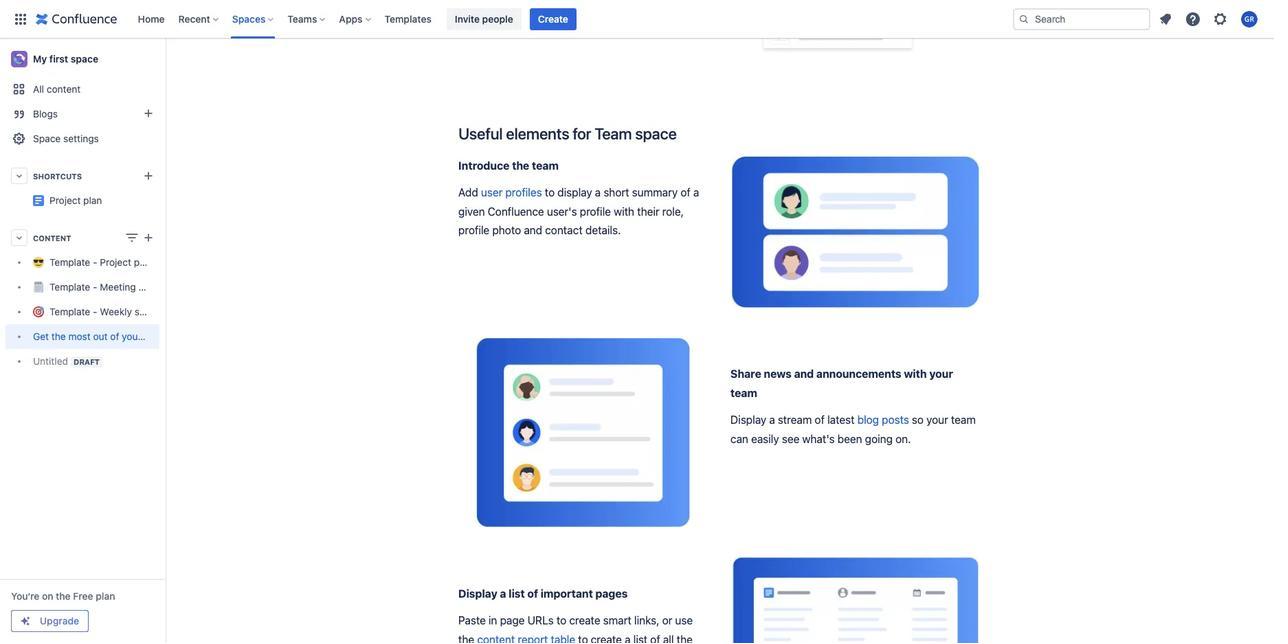 Task type: vqa. For each thing, say whether or not it's contained in the screenshot.
going
yes



Task type: locate. For each thing, give the bounding box(es) containing it.
0 vertical spatial space
[[71, 53, 98, 65]]

to inside to display a short summary of a given confluence user's profile with their role, profile photo and contact details.
[[545, 187, 555, 199]]

template up most
[[49, 306, 90, 318]]

2 horizontal spatial space
[[635, 124, 677, 143]]

your profile and preferences image
[[1241, 11, 1258, 27]]

of up role,
[[681, 187, 691, 199]]

project
[[159, 189, 191, 201], [49, 195, 81, 206], [100, 257, 131, 268]]

Search field
[[1013, 8, 1151, 30]]

with down short
[[614, 205, 635, 218]]

tree inside space element
[[5, 250, 195, 374]]

0 vertical spatial display
[[731, 414, 767, 426]]

and down confluence
[[524, 224, 542, 237]]

create link
[[530, 8, 577, 30]]

0 horizontal spatial and
[[524, 224, 542, 237]]

can
[[731, 433, 749, 445]]

a right the 'summary'
[[694, 187, 699, 199]]

team down elements
[[532, 159, 559, 172]]

1 horizontal spatial to
[[557, 615, 567, 627]]

user profiles link
[[481, 187, 542, 199]]

banner
[[0, 0, 1274, 38]]

get the most out of your team space
[[33, 331, 195, 343]]

- left meeting
[[93, 281, 97, 293]]

project plan for project plan "link" under "shortcuts" dropdown button
[[49, 195, 102, 206]]

1 horizontal spatial and
[[794, 368, 814, 380]]

to
[[545, 187, 555, 199], [557, 615, 567, 627]]

untitled draft
[[33, 355, 100, 367]]

the right the get
[[51, 331, 66, 343]]

team inside share news and announcements with your team
[[731, 387, 757, 399]]

free
[[73, 590, 93, 602]]

and
[[524, 224, 542, 237], [794, 368, 814, 380]]

invite people button
[[447, 8, 522, 30]]

to up user's
[[545, 187, 555, 199]]

-
[[93, 257, 97, 268], [93, 281, 97, 293], [93, 306, 97, 318]]

introduce
[[458, 159, 510, 172]]

latest
[[828, 414, 855, 426]]

of inside "link"
[[110, 331, 119, 343]]

to right urls on the left
[[557, 615, 567, 627]]

team inside so your team can easily see what's been going on.
[[951, 414, 976, 426]]

plan inside "link"
[[194, 189, 212, 201]]

project plan for project plan "link" over the change view image
[[159, 189, 212, 201]]

all content link
[[5, 77, 159, 102]]

template down content dropdown button
[[49, 257, 90, 268]]

0 vertical spatial and
[[524, 224, 542, 237]]

space
[[71, 53, 98, 65], [635, 124, 677, 143], [169, 331, 195, 343]]

profile
[[580, 205, 611, 218], [458, 224, 490, 237]]

3 - from the top
[[93, 306, 97, 318]]

project plan
[[159, 189, 212, 201], [49, 195, 102, 206]]

or
[[662, 615, 673, 627]]

to display a short summary of a given confluence user's profile with their role, profile photo and contact details.
[[458, 187, 702, 237]]

0 horizontal spatial project
[[49, 195, 81, 206]]

shortcuts
[[33, 172, 82, 180]]

1 vertical spatial with
[[904, 368, 927, 380]]

2 - from the top
[[93, 281, 97, 293]]

1 horizontal spatial space
[[169, 331, 195, 343]]

home link
[[134, 8, 169, 30]]

0 vertical spatial with
[[614, 205, 635, 218]]

2 vertical spatial template
[[49, 306, 90, 318]]

user
[[481, 187, 503, 199]]

1 vertical spatial and
[[794, 368, 814, 380]]

your
[[122, 331, 141, 343], [930, 368, 953, 380], [927, 414, 948, 426]]

first
[[49, 53, 68, 65]]

upgrade button
[[12, 611, 88, 632]]

0 horizontal spatial with
[[614, 205, 635, 218]]

display
[[731, 414, 767, 426], [458, 588, 497, 600]]

confluence image
[[36, 11, 117, 27], [36, 11, 117, 27]]

0 vertical spatial to
[[545, 187, 555, 199]]

of
[[681, 187, 691, 199], [110, 331, 119, 343], [815, 414, 825, 426], [527, 588, 538, 600]]

1 horizontal spatial project
[[100, 257, 131, 268]]

space settings link
[[5, 126, 159, 151]]

settings
[[63, 133, 99, 144]]

add
[[458, 187, 478, 199]]

contact
[[545, 224, 583, 237]]

profile down given
[[458, 224, 490, 237]]

team right 'so'
[[951, 414, 976, 426]]

create a blog image
[[140, 105, 157, 122]]

0 horizontal spatial to
[[545, 187, 555, 199]]

your inside share news and announcements with your team
[[930, 368, 953, 380]]

0 horizontal spatial profile
[[458, 224, 490, 237]]

content
[[33, 233, 71, 242]]

0 horizontal spatial project plan
[[49, 195, 102, 206]]

1 vertical spatial your
[[930, 368, 953, 380]]

0 vertical spatial profile
[[580, 205, 611, 218]]

space right team
[[635, 124, 677, 143]]

people
[[482, 13, 513, 24]]

display a stream of latest blog posts
[[731, 414, 909, 426]]

template - meeting notes link
[[5, 275, 163, 300]]

urls
[[528, 615, 554, 627]]

template for template - weekly status report
[[49, 306, 90, 318]]

display
[[558, 187, 592, 199]]

on.
[[896, 433, 911, 445]]

2 template from the top
[[49, 281, 90, 293]]

project plan link
[[5, 188, 212, 213], [49, 195, 102, 206]]

1 horizontal spatial project plan
[[159, 189, 212, 201]]

a
[[595, 187, 601, 199], [694, 187, 699, 199], [769, 414, 775, 426], [500, 588, 506, 600]]

collapse sidebar image
[[150, 45, 180, 73]]

the right on
[[56, 590, 71, 602]]

notes
[[139, 281, 163, 293]]

status
[[135, 306, 162, 318]]

1 vertical spatial -
[[93, 281, 97, 293]]

upgrade
[[40, 615, 79, 627]]

with
[[614, 205, 635, 218], [904, 368, 927, 380]]

0 vertical spatial your
[[122, 331, 141, 343]]

invite
[[455, 13, 480, 24]]

space
[[33, 133, 61, 144]]

going
[[865, 433, 893, 445]]

easily
[[751, 433, 779, 445]]

and inside to display a short summary of a given confluence user's profile with their role, profile photo and contact details.
[[524, 224, 542, 237]]

0 horizontal spatial display
[[458, 588, 497, 600]]

project plan inside "link"
[[159, 189, 212, 201]]

important
[[541, 588, 593, 600]]

change view image
[[124, 230, 140, 246]]

1 vertical spatial display
[[458, 588, 497, 600]]

space right first
[[71, 53, 98, 65]]

1 vertical spatial to
[[557, 615, 567, 627]]

template - project plan link
[[5, 250, 159, 275]]

template - weekly status report
[[49, 306, 192, 318]]

spaces
[[232, 13, 266, 24]]

of right out
[[110, 331, 119, 343]]

their
[[637, 205, 660, 218]]

template - project plan image
[[33, 195, 44, 206]]

- left "weekly"
[[93, 306, 97, 318]]

template down "template - project plan" link
[[49, 281, 90, 293]]

2 vertical spatial your
[[927, 414, 948, 426]]

project inside "link"
[[159, 189, 191, 201]]

template
[[49, 257, 90, 268], [49, 281, 90, 293], [49, 306, 90, 318]]

1 horizontal spatial display
[[731, 414, 767, 426]]

display for display a stream of latest blog posts
[[731, 414, 767, 426]]

the down paste at the bottom left of the page
[[458, 634, 474, 643]]

2 vertical spatial -
[[93, 306, 97, 318]]

apps button
[[335, 8, 376, 30]]

space down the report
[[169, 331, 195, 343]]

0 vertical spatial -
[[93, 257, 97, 268]]

with inside share news and announcements with your team
[[904, 368, 927, 380]]

display up can
[[731, 414, 767, 426]]

3 template from the top
[[49, 306, 90, 318]]

display up paste at the bottom left of the page
[[458, 588, 497, 600]]

profile up details.
[[580, 205, 611, 218]]

team down share
[[731, 387, 757, 399]]

tree
[[5, 250, 195, 374]]

team down status
[[144, 331, 166, 343]]

so
[[912, 414, 924, 426]]

tree containing template - project plan
[[5, 250, 195, 374]]

- up "template - meeting notes" link
[[93, 257, 97, 268]]

project plan link down "shortcuts" dropdown button
[[49, 195, 102, 206]]

add user profiles
[[458, 187, 542, 199]]

banner containing home
[[0, 0, 1274, 38]]

blogs
[[33, 108, 58, 120]]

1 horizontal spatial with
[[904, 368, 927, 380]]

user's
[[547, 205, 577, 218]]

1 - from the top
[[93, 257, 97, 268]]

2 horizontal spatial project
[[159, 189, 191, 201]]

so your team can easily see what's been going on.
[[731, 414, 979, 445]]

the
[[512, 159, 529, 172], [51, 331, 66, 343], [56, 590, 71, 602], [458, 634, 474, 643]]

notification icon image
[[1158, 11, 1174, 27]]

your inside "link"
[[122, 331, 141, 343]]

been
[[838, 433, 862, 445]]

1 template from the top
[[49, 257, 90, 268]]

your for of
[[122, 331, 141, 343]]

project for project plan "link" over the change view image
[[159, 189, 191, 201]]

blog posts link
[[858, 414, 909, 426]]

2 vertical spatial space
[[169, 331, 195, 343]]

1 vertical spatial profile
[[458, 224, 490, 237]]

apps
[[339, 13, 363, 24]]

0 vertical spatial template
[[49, 257, 90, 268]]

with up 'so'
[[904, 368, 927, 380]]

and right news
[[794, 368, 814, 380]]

1 vertical spatial template
[[49, 281, 90, 293]]

0 horizontal spatial space
[[71, 53, 98, 65]]

useful elements for team space
[[458, 124, 677, 143]]



Task type: describe. For each thing, give the bounding box(es) containing it.
draft
[[74, 357, 100, 366]]

project plan link up the change view image
[[5, 188, 212, 213]]

content button
[[5, 225, 159, 250]]

teams
[[288, 13, 317, 24]]

- for weekly
[[93, 306, 97, 318]]

my first space link
[[5, 45, 159, 73]]

copy image
[[675, 125, 692, 141]]

template - meeting notes
[[49, 281, 163, 293]]

create a page image
[[140, 230, 157, 246]]

share news and announcements with your team
[[731, 368, 956, 399]]

short
[[604, 187, 629, 199]]

list
[[509, 588, 525, 600]]

introduce the team
[[458, 159, 559, 172]]

my first space
[[33, 53, 98, 65]]

role,
[[662, 205, 684, 218]]

home
[[138, 13, 165, 24]]

team inside "link"
[[144, 331, 166, 343]]

display a list of important pages
[[458, 588, 628, 600]]

space inside get the most out of your team space "link"
[[169, 331, 195, 343]]

templates link
[[381, 8, 436, 30]]

the inside paste in page urls to create smart links, or use the
[[458, 634, 474, 643]]

project for project plan "link" under "shortcuts" dropdown button
[[49, 195, 81, 206]]

get the most out of your team space link
[[5, 324, 195, 349]]

a left short
[[595, 187, 601, 199]]

spaces button
[[228, 8, 279, 30]]

useful
[[458, 124, 503, 143]]

out
[[93, 331, 108, 343]]

template - weekly status report link
[[5, 300, 192, 324]]

global element
[[8, 0, 1010, 38]]

elements
[[506, 124, 569, 143]]

untitled
[[33, 355, 68, 367]]

smart
[[603, 615, 632, 627]]

posts
[[882, 414, 909, 426]]

templates
[[385, 13, 432, 24]]

space inside 'my first space' 'link'
[[71, 53, 98, 65]]

for
[[573, 124, 591, 143]]

a left list
[[500, 588, 506, 600]]

recent
[[178, 13, 210, 24]]

help icon image
[[1185, 11, 1202, 27]]

photo
[[492, 224, 521, 237]]

settings icon image
[[1213, 11, 1229, 27]]

your for with
[[930, 368, 953, 380]]

news
[[764, 368, 792, 380]]

the up profiles
[[512, 159, 529, 172]]

given
[[458, 205, 485, 218]]

display for display a list of important pages
[[458, 588, 497, 600]]

paste
[[458, 615, 486, 627]]

with inside to display a short summary of a given confluence user's profile with their role, profile photo and contact details.
[[614, 205, 635, 218]]

report
[[165, 306, 192, 318]]

create
[[569, 615, 600, 627]]

appswitcher icon image
[[12, 11, 29, 27]]

create
[[538, 13, 568, 24]]

your inside so your team can easily see what's been going on.
[[927, 414, 948, 426]]

of up what's
[[815, 414, 825, 426]]

blog
[[858, 414, 879, 426]]

what's
[[802, 433, 835, 445]]

confluence
[[488, 205, 544, 218]]

all content
[[33, 83, 81, 95]]

all
[[33, 83, 44, 95]]

of inside to display a short summary of a given confluence user's profile with their role, profile photo and contact details.
[[681, 187, 691, 199]]

my
[[33, 53, 47, 65]]

on
[[42, 590, 53, 602]]

1 vertical spatial space
[[635, 124, 677, 143]]

invite people
[[455, 13, 513, 24]]

template for template - meeting notes
[[49, 281, 90, 293]]

paste in page urls to create smart links, or use the
[[458, 615, 696, 643]]

in
[[489, 615, 497, 627]]

details.
[[586, 224, 621, 237]]

search image
[[1019, 13, 1030, 24]]

space settings
[[33, 133, 99, 144]]

recent button
[[174, 8, 224, 30]]

team
[[595, 124, 632, 143]]

you're
[[11, 590, 39, 602]]

space element
[[0, 38, 212, 643]]

pages
[[596, 588, 628, 600]]

meeting
[[100, 281, 136, 293]]

to inside paste in page urls to create smart links, or use the
[[557, 615, 567, 627]]

and inside share news and announcements with your team
[[794, 368, 814, 380]]

teams button
[[283, 8, 331, 30]]

template for template - project plan
[[49, 257, 90, 268]]

profiles
[[505, 187, 542, 199]]

use
[[675, 615, 693, 627]]

links,
[[634, 615, 660, 627]]

blogs link
[[5, 102, 159, 126]]

add shortcut image
[[140, 168, 157, 184]]

- for project
[[93, 257, 97, 268]]

a up easily
[[769, 414, 775, 426]]

1 horizontal spatial profile
[[580, 205, 611, 218]]

you're on the free plan
[[11, 590, 115, 602]]

of right list
[[527, 588, 538, 600]]

shortcuts button
[[5, 164, 159, 188]]

weekly
[[100, 306, 132, 318]]

summary
[[632, 187, 678, 199]]

stream
[[778, 414, 812, 426]]

share
[[731, 368, 761, 380]]

content
[[47, 83, 81, 95]]

the inside "link"
[[51, 331, 66, 343]]

premium image
[[20, 616, 31, 627]]

template - project plan
[[49, 257, 153, 268]]

see
[[782, 433, 800, 445]]

- for meeting
[[93, 281, 97, 293]]

page
[[500, 615, 525, 627]]



